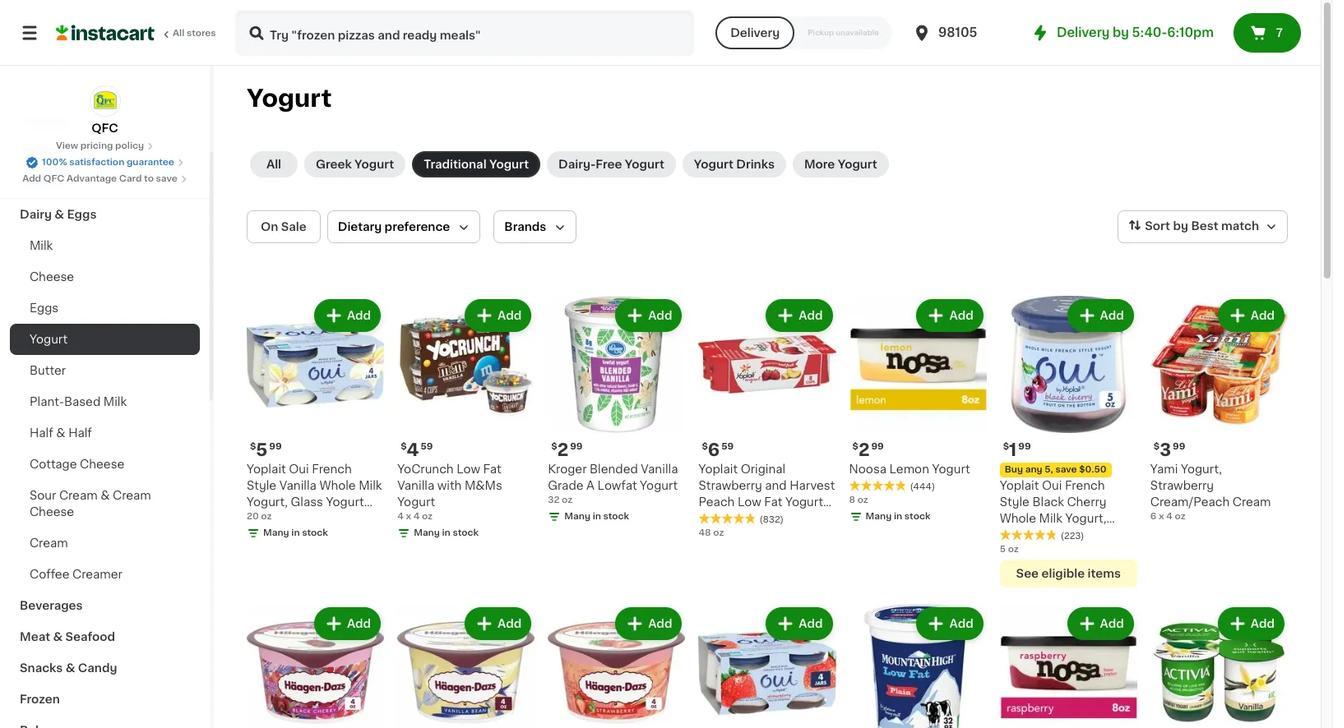 Task type: locate. For each thing, give the bounding box(es) containing it.
99 right 1
[[1018, 443, 1031, 452]]

x down cream/peach
[[1159, 513, 1164, 522]]

by inside best match sort by field
[[1173, 221, 1188, 232]]

0 horizontal spatial qfc
[[43, 174, 64, 183]]

5 up 20 oz
[[256, 442, 268, 459]]

& for seafood
[[53, 632, 63, 643]]

5 99 from the left
[[1173, 443, 1186, 452]]

seafood
[[65, 632, 115, 643]]

qfc down the 100%
[[43, 174, 64, 183]]

cream right cream/peach
[[1233, 497, 1271, 508]]

0 horizontal spatial french
[[312, 464, 352, 476]]

99 for noosa lemon yogurt
[[871, 443, 884, 452]]

1 horizontal spatial french
[[1065, 480, 1105, 492]]

& inside sour cream & cream cheese
[[100, 490, 110, 502]]

product group containing 1
[[1000, 296, 1137, 588]]

2 $ from the left
[[401, 443, 407, 452]]

1 horizontal spatial delivery
[[1057, 26, 1110, 39]]

1 horizontal spatial x
[[1159, 513, 1164, 522]]

coffee creamer
[[30, 569, 122, 581]]

$ inside the $ 1 99
[[1003, 443, 1009, 452]]

1 x from the left
[[406, 513, 411, 522]]

oz right 32
[[562, 496, 573, 505]]

1 vertical spatial glass
[[1000, 530, 1032, 541]]

0 horizontal spatial eggs
[[30, 303, 59, 314]]

many in stock down the a
[[564, 513, 629, 522]]

fat inside 'yocrunch low fat vanilla with m&ms yogurt 4 x 4 oz'
[[483, 464, 501, 476]]

style inside 'yoplait oui french style vanilla whole milk yogurt, glass yogurt jars'
[[247, 480, 277, 492]]

milk link
[[10, 230, 200, 262]]

1 horizontal spatial strawberry
[[1151, 480, 1214, 492]]

glass inside yoplait oui french style black cherry whole milk yogurt, glass yogurt jar
[[1000, 530, 1032, 541]]

fat
[[483, 464, 501, 476], [764, 497, 783, 508]]

0 vertical spatial fat
[[483, 464, 501, 476]]

1 $ from the left
[[250, 443, 256, 452]]

1 horizontal spatial yoplait
[[699, 464, 738, 476]]

dairy-
[[559, 159, 596, 170]]

2 strawberry from the left
[[1151, 480, 1214, 492]]

59 for 4
[[421, 443, 433, 452]]

peach
[[699, 497, 735, 508]]

greek yogurt link
[[304, 151, 406, 178]]

1 vertical spatial style
[[1000, 497, 1030, 508]]

view pricing policy link
[[56, 140, 154, 153]]

3 99 from the left
[[871, 443, 884, 452]]

yoplait for 6
[[699, 464, 738, 476]]

$ inside $ 3 99
[[1154, 443, 1160, 452]]

eggs up butter
[[30, 303, 59, 314]]

99 up kroger
[[570, 443, 583, 452]]

low inside the yoplait original strawberry and harvest peach low fat yogurt cups yogurt pack
[[738, 497, 761, 508]]

$
[[250, 443, 256, 452], [401, 443, 407, 452], [551, 443, 557, 452], [702, 443, 708, 452], [853, 443, 859, 452], [1003, 443, 1009, 452], [1154, 443, 1160, 452]]

0 vertical spatial by
[[1113, 26, 1129, 39]]

0 horizontal spatial oui
[[289, 464, 309, 476]]

0 horizontal spatial all
[[173, 29, 184, 38]]

stock down (444)
[[905, 513, 931, 522]]

$ inside $ 5 99
[[250, 443, 256, 452]]

2 horizontal spatial yoplait
[[1000, 480, 1039, 492]]

all for all stores
[[173, 29, 184, 38]]

0 horizontal spatial low
[[457, 464, 480, 476]]

eggs down advantage
[[67, 209, 97, 220]]

$ 2 99 for kroger blended vanilla grade a lowfat yogurt
[[551, 442, 583, 459]]

$ up kroger
[[551, 443, 557, 452]]

milk down black
[[1039, 513, 1063, 525]]

99 inside $ 3 99
[[1173, 443, 1186, 452]]

0 horizontal spatial $ 2 99
[[551, 442, 583, 459]]

oui inside 'yoplait oui french style vanilla whole milk yogurt, glass yogurt jars'
[[289, 464, 309, 476]]

vanilla down $ 5 99
[[279, 480, 317, 492]]

meat & seafood
[[20, 632, 115, 643]]

0 horizontal spatial save
[[156, 174, 178, 183]]

dietary preference button
[[327, 211, 481, 243]]

0 vertical spatial 5
[[256, 442, 268, 459]]

None search field
[[235, 10, 694, 56]]

1 2 from the left
[[557, 442, 568, 459]]

1 vertical spatial fat
[[764, 497, 783, 508]]

by
[[1113, 26, 1129, 39], [1173, 221, 1188, 232]]

99 for yoplait oui french style vanilla whole milk yogurt, glass yogurt jars
[[269, 443, 282, 452]]

many for 4
[[414, 529, 440, 538]]

guarantee
[[127, 158, 174, 167]]

yoplait for 5
[[247, 464, 286, 476]]

yoplait oui french style black cherry whole milk yogurt, glass yogurt jar
[[1000, 480, 1107, 541]]

0 vertical spatial oui
[[289, 464, 309, 476]]

yami
[[1151, 464, 1178, 476]]

$ inside '$ 6 59'
[[702, 443, 708, 452]]

0 vertical spatial qfc
[[92, 123, 118, 134]]

recipes link
[[10, 105, 200, 137]]

milk
[[30, 240, 53, 252], [103, 396, 127, 408], [359, 480, 382, 492], [1039, 513, 1063, 525]]

59 inside $ 4 59
[[421, 443, 433, 452]]

1 horizontal spatial glass
[[1000, 530, 1032, 541]]

0 horizontal spatial half
[[30, 428, 53, 439]]

kroger
[[548, 464, 587, 476]]

delivery inside button
[[730, 27, 780, 39]]

$ 2 99 up noosa
[[853, 442, 884, 459]]

0 horizontal spatial vanilla
[[279, 480, 317, 492]]

yogurt, inside yoplait oui french style black cherry whole milk yogurt, glass yogurt jar
[[1066, 513, 1107, 525]]

many in stock down 'yocrunch low fat vanilla with m&ms yogurt 4 x 4 oz'
[[414, 529, 479, 538]]

4 99 from the left
[[1018, 443, 1031, 452]]

oz right 20
[[261, 513, 272, 522]]

yoplait inside yoplait oui french style black cherry whole milk yogurt, glass yogurt jar
[[1000, 480, 1039, 492]]

7 $ from the left
[[1154, 443, 1160, 452]]

whole inside yoplait oui french style black cherry whole milk yogurt, glass yogurt jar
[[1000, 513, 1036, 525]]

0 vertical spatial eggs
[[67, 209, 97, 220]]

beverages link
[[10, 591, 200, 622]]

yogurt, up cream/peach
[[1181, 464, 1222, 476]]

99 up 'yoplait oui french style vanilla whole milk yogurt, glass yogurt jars'
[[269, 443, 282, 452]]

in down 'yocrunch low fat vanilla with m&ms yogurt 4 x 4 oz'
[[442, 529, 451, 538]]

milk left with
[[359, 480, 382, 492]]

59 for 6
[[722, 443, 734, 452]]

save right 5,
[[1056, 466, 1077, 475]]

by right sort
[[1173, 221, 1188, 232]]

1 horizontal spatial 59
[[722, 443, 734, 452]]

$ for yoplait original strawberry and harvest peach low fat yogurt cups yogurt pack
[[702, 443, 708, 452]]

$ up peach
[[702, 443, 708, 452]]

& left the candy
[[66, 663, 75, 674]]

0 horizontal spatial 6
[[708, 442, 720, 459]]

yogurt inside kroger blended vanilla grade a lowfat yogurt 32 oz
[[640, 480, 678, 492]]

many in stock for 5
[[263, 529, 328, 538]]

$ inside $ 4 59
[[401, 443, 407, 452]]

yogurt inside 'yoplait oui french style vanilla whole milk yogurt, glass yogurt jars'
[[326, 497, 364, 508]]

100%
[[42, 158, 67, 167]]

butter link
[[10, 355, 200, 387]]

2 horizontal spatial yogurt,
[[1181, 464, 1222, 476]]

yogurt, up 20 oz
[[247, 497, 288, 508]]

strawberry up cream/peach
[[1151, 480, 1214, 492]]

1 vertical spatial 6
[[1151, 513, 1157, 522]]

$ for yoplait oui french style vanilla whole milk yogurt, glass yogurt jars
[[250, 443, 256, 452]]

dairy-free yogurt link
[[547, 151, 676, 178]]

x
[[406, 513, 411, 522], [1159, 513, 1164, 522]]

& for candy
[[66, 663, 75, 674]]

1 horizontal spatial $ 2 99
[[853, 442, 884, 459]]

0 horizontal spatial glass
[[291, 497, 323, 508]]

service type group
[[716, 16, 892, 49]]

many down 'yocrunch low fat vanilla with m&ms yogurt 4 x 4 oz'
[[414, 529, 440, 538]]

half down plant-
[[30, 428, 53, 439]]

2 for kroger blended vanilla grade a lowfat yogurt
[[557, 442, 568, 459]]

99 inside the $ 1 99
[[1018, 443, 1031, 452]]

style for 5
[[247, 480, 277, 492]]

$ 1 99
[[1003, 442, 1031, 459]]

by left 5:40-
[[1113, 26, 1129, 39]]

delivery for delivery by 5:40-6:10pm
[[1057, 26, 1110, 39]]

original
[[741, 464, 786, 476]]

style inside yoplait oui french style black cherry whole milk yogurt, glass yogurt jar
[[1000, 497, 1030, 508]]

qfc up view pricing policy link
[[92, 123, 118, 134]]

many down grade at the bottom of the page
[[564, 513, 591, 522]]

all for all
[[266, 159, 281, 170]]

fat up the m&ms
[[483, 464, 501, 476]]

pricing
[[80, 141, 113, 151]]

1 vertical spatial 5
[[1000, 545, 1006, 554]]

0 horizontal spatial yogurt,
[[247, 497, 288, 508]]

$ for kroger blended vanilla grade a lowfat yogurt
[[551, 443, 557, 452]]

add qfc advantage card to save link
[[22, 173, 187, 186]]

eligible
[[1042, 568, 1085, 580]]

0 vertical spatial yogurt,
[[1181, 464, 1222, 476]]

oui for buy any 5, save $0.50
[[1042, 480, 1062, 492]]

vanilla inside 'yoplait oui french style vanilla whole milk yogurt, glass yogurt jars'
[[279, 480, 317, 492]]

1 horizontal spatial style
[[1000, 497, 1030, 508]]

product group containing 6
[[699, 296, 836, 541]]

in for 2
[[593, 513, 601, 522]]

2 x from the left
[[1159, 513, 1164, 522]]

milk right 'based'
[[103, 396, 127, 408]]

view pricing policy
[[56, 141, 144, 151]]

traditional yogurt link
[[412, 151, 540, 178]]

$ up noosa
[[853, 443, 859, 452]]

1 59 from the left
[[421, 443, 433, 452]]

1 vertical spatial low
[[738, 497, 761, 508]]

1 vertical spatial cheese
[[80, 459, 124, 470]]

product group
[[247, 296, 384, 544], [397, 296, 535, 544], [548, 296, 685, 527], [699, 296, 836, 541], [849, 296, 987, 527], [1000, 296, 1137, 588], [1151, 296, 1288, 524], [247, 605, 384, 729], [397, 605, 535, 729], [548, 605, 685, 729], [699, 605, 836, 729], [849, 605, 987, 729], [1000, 605, 1137, 729], [1151, 605, 1288, 729]]

0 horizontal spatial 59
[[421, 443, 433, 452]]

1 horizontal spatial all
[[266, 159, 281, 170]]

1 horizontal spatial 2
[[859, 442, 870, 459]]

0 horizontal spatial fat
[[483, 464, 501, 476]]

oz
[[562, 496, 573, 505], [858, 496, 868, 505], [261, 513, 272, 522], [422, 513, 433, 522], [1175, 513, 1186, 522], [713, 529, 724, 538], [1008, 545, 1019, 554]]

milk inside yoplait oui french style black cherry whole milk yogurt, glass yogurt jar
[[1039, 513, 1063, 525]]

yogurt, down cherry
[[1066, 513, 1107, 525]]

5 down yoplait oui french style black cherry whole milk yogurt, glass yogurt jar
[[1000, 545, 1006, 554]]

1 vertical spatial french
[[1065, 480, 1105, 492]]

4 $ from the left
[[702, 443, 708, 452]]

Best match Sort by field
[[1118, 211, 1288, 243]]

greek yogurt
[[316, 159, 394, 170]]

1 horizontal spatial save
[[1056, 466, 1077, 475]]

strawberry up peach
[[699, 480, 762, 492]]

low up the m&ms
[[457, 464, 480, 476]]

yogurt inside the more yogurt link
[[838, 159, 877, 170]]

sort by
[[1145, 221, 1188, 232]]

0 horizontal spatial 2
[[557, 442, 568, 459]]

yoplait inside the yoplait original strawberry and harvest peach low fat yogurt cups yogurt pack
[[699, 464, 738, 476]]

stock down the lowfat
[[603, 513, 629, 522]]

milk inside 'yoplait oui french style vanilla whole milk yogurt, glass yogurt jars'
[[359, 480, 382, 492]]

style for buy any 5, save $0.50
[[1000, 497, 1030, 508]]

plant-based milk
[[30, 396, 127, 408]]

2 $ 2 99 from the left
[[853, 442, 884, 459]]

cups
[[699, 513, 729, 525]]

2 vertical spatial cheese
[[30, 507, 74, 518]]

in down the a
[[593, 513, 601, 522]]

cream down cottage cheese link
[[113, 490, 151, 502]]

2 2 from the left
[[859, 442, 870, 459]]

1 99 from the left
[[269, 443, 282, 452]]

style up 20 oz
[[247, 480, 277, 492]]

$ 2 99 up kroger
[[551, 442, 583, 459]]

& right dairy
[[55, 209, 64, 220]]

$ for yocrunch low fat vanilla with m&ms yogurt
[[401, 443, 407, 452]]

1 horizontal spatial by
[[1173, 221, 1188, 232]]

meat & seafood link
[[10, 622, 200, 653]]

0 vertical spatial french
[[312, 464, 352, 476]]

6 down cream/peach
[[1151, 513, 1157, 522]]

6 up peach
[[708, 442, 720, 459]]

1 vertical spatial yogurt,
[[247, 497, 288, 508]]

sour cream & cream cheese
[[30, 490, 151, 518]]

fat down the and
[[764, 497, 783, 508]]

99 inside $ 5 99
[[269, 443, 282, 452]]

yogurt inside yoplait oui french style black cherry whole milk yogurt, glass yogurt jar
[[1035, 530, 1073, 541]]

yogurt,
[[1181, 464, 1222, 476], [247, 497, 288, 508], [1066, 513, 1107, 525]]

traditional
[[424, 159, 487, 170]]

oz inside 'yocrunch low fat vanilla with m&ms yogurt 4 x 4 oz'
[[422, 513, 433, 522]]

5 $ from the left
[[853, 443, 859, 452]]

plant-based milk link
[[10, 387, 200, 418]]

1 vertical spatial qfc
[[43, 174, 64, 183]]

in down 'yoplait oui french style vanilla whole milk yogurt, glass yogurt jars'
[[291, 529, 300, 538]]

yoplait down $ 5 99
[[247, 464, 286, 476]]

cheese
[[30, 271, 74, 283], [80, 459, 124, 470], [30, 507, 74, 518]]

2 99 from the left
[[570, 443, 583, 452]]

1 vertical spatial whole
[[1000, 513, 1036, 525]]

eggs link
[[10, 293, 200, 324]]

1 horizontal spatial low
[[738, 497, 761, 508]]

1 vertical spatial eggs
[[30, 303, 59, 314]]

1 $ 2 99 from the left
[[551, 442, 583, 459]]

1 horizontal spatial fat
[[764, 497, 783, 508]]

2 59 from the left
[[722, 443, 734, 452]]

$ up 20
[[250, 443, 256, 452]]

1 vertical spatial all
[[266, 159, 281, 170]]

yoplait down buy
[[1000, 480, 1039, 492]]

pack
[[773, 513, 801, 525]]

jars
[[247, 513, 272, 525]]

0 horizontal spatial style
[[247, 480, 277, 492]]

yoplait down '$ 6 59'
[[699, 464, 738, 476]]

59 up peach
[[722, 443, 734, 452]]

stock down 'yoplait oui french style vanilla whole milk yogurt, glass yogurt jars'
[[302, 529, 328, 538]]

1 horizontal spatial vanilla
[[397, 480, 434, 492]]

0 horizontal spatial by
[[1113, 26, 1129, 39]]

noosa
[[849, 464, 887, 476]]

2 horizontal spatial vanilla
[[641, 464, 678, 476]]

vanilla right 'blended'
[[641, 464, 678, 476]]

cream down cottage cheese
[[59, 490, 98, 502]]

add qfc advantage card to save
[[22, 174, 178, 183]]

99 for yami yogurt, strawberry cream/peach cream
[[1173, 443, 1186, 452]]

1 horizontal spatial whole
[[1000, 513, 1036, 525]]

oz down cream/peach
[[1175, 513, 1186, 522]]

0 vertical spatial save
[[156, 174, 178, 183]]

french inside yoplait oui french style black cherry whole milk yogurt, glass yogurt jar
[[1065, 480, 1105, 492]]

$ for noosa lemon yogurt
[[853, 443, 859, 452]]

low up "(832)"
[[738, 497, 761, 508]]

cheese down sour
[[30, 507, 74, 518]]

strawberry inside yami yogurt, strawberry cream/peach cream 6 x 4 oz
[[1151, 480, 1214, 492]]

many in stock for 2
[[564, 513, 629, 522]]

& up cottage
[[56, 428, 65, 439]]

0 vertical spatial style
[[247, 480, 277, 492]]

in
[[593, 513, 601, 522], [894, 513, 902, 522], [291, 529, 300, 538], [442, 529, 451, 538]]

0 horizontal spatial strawberry
[[699, 480, 762, 492]]

100% satisfaction guarantee
[[42, 158, 174, 167]]

free
[[596, 159, 622, 170]]

5
[[256, 442, 268, 459], [1000, 545, 1006, 554]]

cream inside yami yogurt, strawberry cream/peach cream 6 x 4 oz
[[1233, 497, 1271, 508]]

half down plant-based milk
[[68, 428, 92, 439]]

style
[[247, 480, 277, 492], [1000, 497, 1030, 508]]

0 vertical spatial low
[[457, 464, 480, 476]]

0 horizontal spatial x
[[406, 513, 411, 522]]

0 vertical spatial whole
[[319, 480, 356, 492]]

many down 8 oz
[[866, 513, 892, 522]]

yogurt, inside yami yogurt, strawberry cream/peach cream 6 x 4 oz
[[1181, 464, 1222, 476]]

oui inside yoplait oui french style black cherry whole milk yogurt, glass yogurt jar
[[1042, 480, 1062, 492]]

& right meat at left
[[53, 632, 63, 643]]

99 up noosa
[[871, 443, 884, 452]]

cheese down milk link
[[30, 271, 74, 283]]

dietary preference
[[338, 221, 450, 233]]

vanilla down yocrunch
[[397, 480, 434, 492]]

many
[[564, 513, 591, 522], [866, 513, 892, 522], [263, 529, 289, 538], [414, 529, 440, 538]]

& down cottage cheese link
[[100, 490, 110, 502]]

yoplait inside 'yoplait oui french style vanilla whole milk yogurt, glass yogurt jars'
[[247, 464, 286, 476]]

low
[[457, 464, 480, 476], [738, 497, 761, 508]]

based
[[64, 396, 101, 408]]

1 horizontal spatial yogurt,
[[1066, 513, 1107, 525]]

dairy & eggs link
[[10, 199, 200, 230]]

style down buy
[[1000, 497, 1030, 508]]

save right to
[[156, 174, 178, 183]]

all stores link
[[56, 10, 217, 56]]

59 inside '$ 6 59'
[[722, 443, 734, 452]]

cherry
[[1067, 497, 1107, 508]]

1 horizontal spatial 6
[[1151, 513, 1157, 522]]

99 right 3
[[1173, 443, 1186, 452]]

0 vertical spatial glass
[[291, 497, 323, 508]]

0 horizontal spatial whole
[[319, 480, 356, 492]]

1 vertical spatial by
[[1173, 221, 1188, 232]]

strawberry for yoplait
[[699, 480, 762, 492]]

many down jars
[[263, 529, 289, 538]]

&
[[55, 209, 64, 220], [56, 428, 65, 439], [100, 490, 110, 502], [53, 632, 63, 643], [66, 663, 75, 674]]

0 horizontal spatial yoplait
[[247, 464, 286, 476]]

$ 5 99
[[250, 442, 282, 459]]

$ 3 99
[[1154, 442, 1186, 459]]

(444)
[[910, 483, 935, 492]]

jar
[[1076, 530, 1094, 541]]

2 half from the left
[[68, 428, 92, 439]]

french inside 'yoplait oui french style vanilla whole milk yogurt, glass yogurt jars'
[[312, 464, 352, 476]]

many in stock down jars
[[263, 529, 328, 538]]

59
[[421, 443, 433, 452], [722, 443, 734, 452]]

$ up yocrunch
[[401, 443, 407, 452]]

3 $ from the left
[[551, 443, 557, 452]]

view
[[56, 141, 78, 151]]

stock down 'yocrunch low fat vanilla with m&ms yogurt 4 x 4 oz'
[[453, 529, 479, 538]]

cream
[[59, 490, 98, 502], [113, 490, 151, 502], [1233, 497, 1271, 508], [30, 538, 68, 549]]

strawberry inside the yoplait original strawberry and harvest peach low fat yogurt cups yogurt pack
[[699, 480, 762, 492]]

1 horizontal spatial qfc
[[92, 123, 118, 134]]

all left greek
[[266, 159, 281, 170]]

all left stores
[[173, 29, 184, 38]]

1 vertical spatial oui
[[1042, 480, 1062, 492]]

$ up buy
[[1003, 443, 1009, 452]]

whole inside 'yoplait oui french style vanilla whole milk yogurt, glass yogurt jars'
[[319, 480, 356, 492]]

1 strawberry from the left
[[699, 480, 762, 492]]

oz down yocrunch
[[422, 513, 433, 522]]

1 horizontal spatial half
[[68, 428, 92, 439]]

cottage cheese link
[[10, 449, 200, 480]]

2 up kroger
[[557, 442, 568, 459]]

cheese down half & half link
[[80, 459, 124, 470]]

59 up yocrunch
[[421, 443, 433, 452]]

stock
[[603, 513, 629, 522], [905, 513, 931, 522], [302, 529, 328, 538], [453, 529, 479, 538]]

1 horizontal spatial oui
[[1042, 480, 1062, 492]]

by inside the delivery by 5:40-6:10pm link
[[1113, 26, 1129, 39]]

(223)
[[1061, 532, 1084, 541]]

all link
[[250, 151, 298, 178]]

0 horizontal spatial delivery
[[730, 27, 780, 39]]

1 half from the left
[[30, 428, 53, 439]]

save
[[156, 174, 178, 183], [1056, 466, 1077, 475]]

oz right 48
[[713, 529, 724, 538]]

yogurt
[[247, 86, 332, 110], [355, 159, 394, 170], [489, 159, 529, 170], [625, 159, 664, 170], [694, 159, 734, 170], [838, 159, 877, 170], [30, 334, 68, 345], [932, 464, 970, 476], [640, 480, 678, 492], [326, 497, 364, 508], [397, 497, 435, 508], [785, 497, 823, 508], [732, 513, 770, 525], [1035, 530, 1073, 541]]

dairy & eggs
[[20, 209, 97, 220]]

0 vertical spatial all
[[173, 29, 184, 38]]

2 up noosa
[[859, 442, 870, 459]]

$ for buy any 5, save $0.50
[[1003, 443, 1009, 452]]

6 $ from the left
[[1003, 443, 1009, 452]]

$ up yami
[[1154, 443, 1160, 452]]

x down yocrunch
[[406, 513, 411, 522]]

yogurt drinks
[[694, 159, 775, 170]]

yogurt inside yogurt drinks link
[[694, 159, 734, 170]]

2 vertical spatial yogurt,
[[1066, 513, 1107, 525]]

creamer
[[72, 569, 122, 581]]

stock for 5
[[302, 529, 328, 538]]



Task type: describe. For each thing, give the bounding box(es) containing it.
all stores
[[173, 29, 216, 38]]

1 horizontal spatial eggs
[[67, 209, 97, 220]]

$ for yami yogurt, strawberry cream/peach cream
[[1154, 443, 1160, 452]]

0 vertical spatial 6
[[708, 442, 720, 459]]

snacks
[[20, 663, 63, 674]]

98105
[[939, 26, 978, 39]]

cream up coffee
[[30, 538, 68, 549]]

glass inside 'yoplait oui french style vanilla whole milk yogurt, glass yogurt jars'
[[291, 497, 323, 508]]

vanilla inside kroger blended vanilla grade a lowfat yogurt 32 oz
[[641, 464, 678, 476]]

delivery button
[[716, 16, 795, 49]]

100% satisfaction guarantee button
[[26, 153, 184, 169]]

48
[[699, 529, 711, 538]]

99 for buy any 5, save $0.50
[[1018, 443, 1031, 452]]

& for eggs
[[55, 209, 64, 220]]

oz inside kroger blended vanilla grade a lowfat yogurt 32 oz
[[562, 496, 573, 505]]

card
[[119, 174, 142, 183]]

yogurt, inside 'yoplait oui french style vanilla whole milk yogurt, glass yogurt jars'
[[247, 497, 288, 508]]

on sale button
[[247, 211, 321, 243]]

in down lemon
[[894, 513, 902, 522]]

best
[[1191, 221, 1219, 232]]

qfc link
[[89, 86, 120, 137]]

4 inside yami yogurt, strawberry cream/peach cream 6 x 4 oz
[[1167, 513, 1173, 522]]

(832)
[[760, 516, 784, 525]]

product group containing 5
[[247, 296, 384, 544]]

see eligible items
[[1016, 568, 1121, 580]]

traditional yogurt
[[424, 159, 529, 170]]

thanksgiving link
[[10, 137, 200, 168]]

qfc inside add qfc advantage card to save link
[[43, 174, 64, 183]]

$ 6 59
[[702, 442, 734, 459]]

cream/peach
[[1151, 497, 1230, 508]]

$0.50
[[1079, 466, 1107, 475]]

thanksgiving
[[20, 146, 99, 158]]

cottage cheese
[[30, 459, 124, 470]]

dairy-free yogurt
[[559, 159, 664, 170]]

fat inside the yoplait original strawberry and harvest peach low fat yogurt cups yogurt pack
[[764, 497, 783, 508]]

yoplait original strawberry and harvest peach low fat yogurt cups yogurt pack
[[699, 464, 835, 525]]

brands
[[504, 221, 546, 233]]

stock for 2
[[603, 513, 629, 522]]

in for 5
[[291, 529, 300, 538]]

yami yogurt, strawberry cream/peach cream 6 x 4 oz
[[1151, 464, 1271, 522]]

coffee creamer link
[[10, 559, 200, 591]]

qfc inside qfc link
[[92, 123, 118, 134]]

produce
[[20, 178, 70, 189]]

produce link
[[10, 168, 200, 199]]

add inside add qfc advantage card to save link
[[22, 174, 41, 183]]

brands button
[[494, 211, 577, 243]]

20
[[247, 513, 259, 522]]

7
[[1276, 27, 1283, 39]]

qfc logo image
[[89, 86, 120, 117]]

yogurt inside yogurt link
[[30, 334, 68, 345]]

8 oz
[[849, 496, 868, 505]]

milk down dairy
[[30, 240, 53, 252]]

match
[[1221, 221, 1259, 232]]

snacks & candy link
[[10, 653, 200, 684]]

yogurt inside 'yocrunch low fat vanilla with m&ms yogurt 4 x 4 oz'
[[397, 497, 435, 508]]

cheese link
[[10, 262, 200, 293]]

32
[[548, 496, 560, 505]]

half & half
[[30, 428, 92, 439]]

vanilla inside 'yocrunch low fat vanilla with m&ms yogurt 4 x 4 oz'
[[397, 480, 434, 492]]

see eligible items button
[[1000, 560, 1137, 588]]

many in stock for 4
[[414, 529, 479, 538]]

48 oz
[[699, 529, 724, 538]]

oui for 5
[[289, 464, 309, 476]]

99 for kroger blended vanilla grade a lowfat yogurt
[[570, 443, 583, 452]]

& for half
[[56, 428, 65, 439]]

delivery for delivery
[[730, 27, 780, 39]]

preference
[[385, 221, 450, 233]]

french for 5
[[312, 464, 352, 476]]

yogurt inside "traditional yogurt" 'link'
[[489, 159, 529, 170]]

advantage
[[67, 174, 117, 183]]

instacart logo image
[[56, 23, 155, 43]]

to
[[144, 174, 154, 183]]

6 inside yami yogurt, strawberry cream/peach cream 6 x 4 oz
[[1151, 513, 1157, 522]]

oz up see
[[1008, 545, 1019, 554]]

0 horizontal spatial 5
[[256, 442, 268, 459]]

yogurt inside greek yogurt 'link'
[[355, 159, 394, 170]]

yoplait oui french style vanilla whole milk yogurt, glass yogurt jars
[[247, 464, 382, 525]]

in for 4
[[442, 529, 451, 538]]

product group containing 4
[[397, 296, 535, 544]]

buy
[[1005, 466, 1023, 475]]

yogurt link
[[10, 324, 200, 355]]

lists
[[46, 57, 74, 68]]

sour
[[30, 490, 56, 502]]

many for 2
[[564, 513, 591, 522]]

stock for 4
[[453, 529, 479, 538]]

20 oz
[[247, 513, 272, 522]]

oz inside yami yogurt, strawberry cream/peach cream 6 x 4 oz
[[1175, 513, 1186, 522]]

5,
[[1045, 466, 1053, 475]]

more yogurt
[[804, 159, 877, 170]]

product group containing 3
[[1151, 296, 1288, 524]]

plant-
[[30, 396, 64, 408]]

3
[[1160, 442, 1171, 459]]

8
[[849, 496, 855, 505]]

more
[[804, 159, 835, 170]]

2 for noosa lemon yogurt
[[859, 442, 870, 459]]

many for 5
[[263, 529, 289, 538]]

beverages
[[20, 600, 83, 612]]

frozen link
[[10, 684, 200, 716]]

delivery by 5:40-6:10pm
[[1057, 26, 1214, 39]]

meat
[[20, 632, 50, 643]]

yocrunch
[[397, 464, 454, 476]]

yogurt drinks link
[[683, 151, 786, 178]]

with
[[437, 480, 462, 492]]

5 oz
[[1000, 545, 1019, 554]]

many in stock down (444)
[[866, 513, 931, 522]]

candy
[[78, 663, 117, 674]]

cream link
[[10, 528, 200, 559]]

on sale
[[261, 221, 307, 233]]

frozen
[[20, 694, 60, 706]]

grade
[[548, 480, 584, 492]]

Search field
[[237, 12, 693, 54]]

best match
[[1191, 221, 1259, 232]]

stores
[[187, 29, 216, 38]]

cottage
[[30, 459, 77, 470]]

more yogurt link
[[793, 151, 889, 178]]

satisfaction
[[69, 158, 124, 167]]

snacks & candy
[[20, 663, 117, 674]]

oz right "8"
[[858, 496, 868, 505]]

any
[[1025, 466, 1043, 475]]

strawberry for yami
[[1151, 480, 1214, 492]]

yogurt inside dairy-free yogurt link
[[625, 159, 664, 170]]

half & half link
[[10, 418, 200, 449]]

sour cream & cream cheese link
[[10, 480, 200, 528]]

see
[[1016, 568, 1039, 580]]

sale
[[281, 221, 307, 233]]

$ 4 59
[[401, 442, 433, 459]]

low inside 'yocrunch low fat vanilla with m&ms yogurt 4 x 4 oz'
[[457, 464, 480, 476]]

x inside 'yocrunch low fat vanilla with m&ms yogurt 4 x 4 oz'
[[406, 513, 411, 522]]

blended
[[590, 464, 638, 476]]

x inside yami yogurt, strawberry cream/peach cream 6 x 4 oz
[[1159, 513, 1164, 522]]

by for sort
[[1173, 221, 1188, 232]]

delivery by 5:40-6:10pm link
[[1031, 23, 1214, 43]]

policy
[[115, 141, 144, 151]]

$ 2 99 for noosa lemon yogurt
[[853, 442, 884, 459]]

dairy
[[20, 209, 52, 220]]

cheese inside sour cream & cream cheese
[[30, 507, 74, 518]]

0 vertical spatial cheese
[[30, 271, 74, 283]]

1
[[1009, 442, 1017, 459]]

butter
[[30, 365, 66, 377]]

1 horizontal spatial 5
[[1000, 545, 1006, 554]]

m&ms
[[465, 480, 502, 492]]

1 vertical spatial save
[[1056, 466, 1077, 475]]

french for buy any 5, save $0.50
[[1065, 480, 1105, 492]]

by for delivery
[[1113, 26, 1129, 39]]



Task type: vqa. For each thing, say whether or not it's contained in the screenshot.
the $3.49
no



